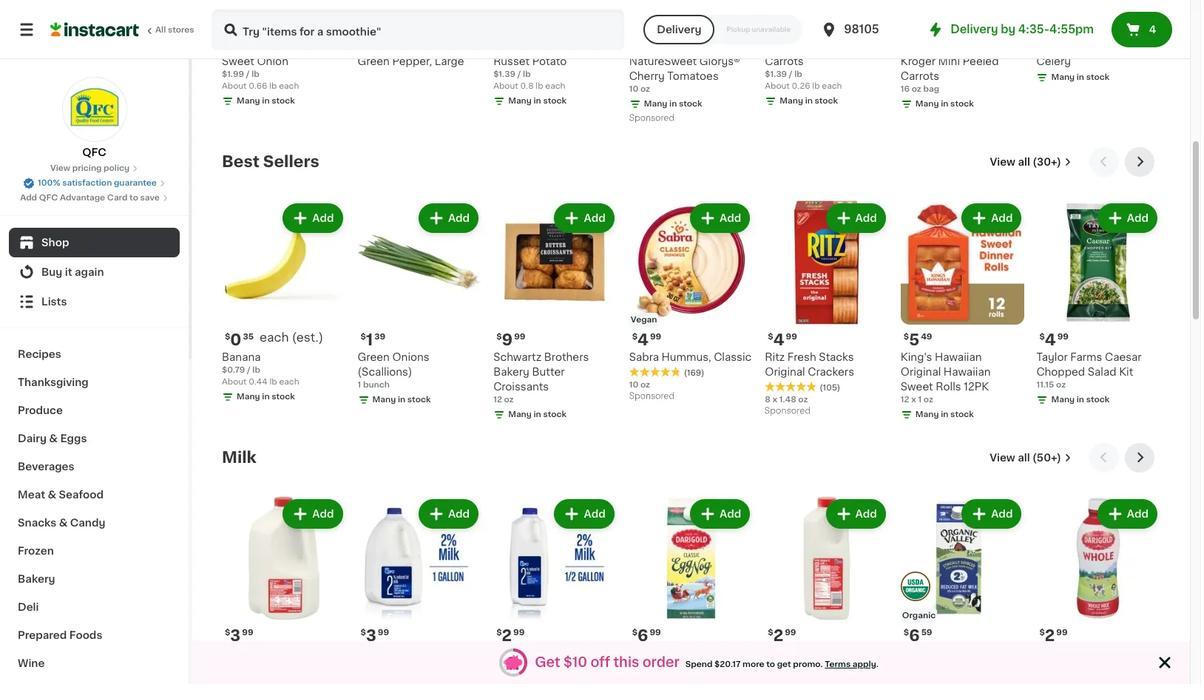 Task type: vqa. For each thing, say whether or not it's contained in the screenshot.


Task type: locate. For each thing, give the bounding box(es) containing it.
sponsored badge image for naturesweet glorys® cherry tomatoes
[[629, 114, 674, 122]]

2 $ 4 99 from the left
[[632, 332, 661, 347]]

1 vitamin from the left
[[248, 648, 287, 658]]

terms apply button
[[825, 659, 876, 670]]

delivery inside delivery by 4:35-4:55pm link
[[951, 24, 998, 35]]

2 fat from the left
[[452, 648, 468, 658]]

x right 8
[[773, 395, 777, 404]]

1 horizontal spatial 6
[[909, 628, 920, 643]]

0 horizontal spatial $ 2 99
[[496, 628, 525, 643]]

0 horizontal spatial 12
[[493, 395, 502, 404]]

hawaiian up 12pk
[[944, 367, 991, 377]]

0 horizontal spatial sweet
[[222, 56, 254, 66]]

2 vertical spatial &
[[59, 518, 68, 528]]

lb up "0.66"
[[252, 70, 259, 78]]

4 for ritz fresh stacks original crackers
[[773, 332, 784, 347]]

3 for qfc vitamin d whole milk
[[230, 628, 241, 643]]

shop link
[[9, 228, 180, 257]]

0 horizontal spatial qfc vitamin d whole milk
[[222, 648, 334, 673]]

original inside ritz fresh stacks original crackers
[[765, 367, 805, 377]]

fat right reduced
[[452, 648, 468, 658]]

0 horizontal spatial whole
[[301, 648, 334, 658]]

& inside dairy & eggs link
[[49, 433, 58, 444]]

about inside banana $0.79 / lb about 0.44 lb each
[[222, 378, 247, 386]]

(105)
[[820, 384, 840, 392]]

$ 4 99 up taylor in the right bottom of the page
[[1040, 332, 1069, 347]]

0 horizontal spatial delivery
[[657, 24, 701, 35]]

about down $1.99
[[222, 82, 247, 90]]

$ 3 99 for 2%
[[361, 628, 389, 643]]

& inside meat & seafood link
[[48, 490, 56, 500]]

many in stock down croissants
[[508, 410, 567, 418]]

0 vertical spatial sponsored badge image
[[629, 114, 674, 122]]

order
[[643, 656, 680, 669]]

1 vertical spatial sponsored badge image
[[629, 392, 674, 401]]

many down the celery at the right top of the page
[[1051, 73, 1075, 81]]

carrots down kroger
[[901, 71, 939, 81]]

fat inside qfc reduce fat milk 0.5 gal
[[563, 648, 579, 658]]

1 vertical spatial bakery
[[18, 574, 55, 584]]

2 for qfc reduce fat milk
[[502, 628, 512, 643]]

& for meat
[[48, 490, 56, 500]]

10 down sabra
[[629, 381, 638, 389]]

6 for $ 6 99
[[638, 628, 648, 643]]

0 horizontal spatial carrots
[[765, 56, 804, 66]]

$0.35 each (estimated) element
[[765, 34, 889, 54], [222, 330, 346, 350]]

31
[[239, 37, 248, 45]]

dairy & eggs link
[[9, 425, 180, 453]]

stock down russet potato $1.39 / lb about 0.8 lb each
[[543, 97, 567, 105]]

/ inside 'carrots $1.39 / lb about 0.26 lb each'
[[789, 70, 793, 78]]

& left 'candy'
[[59, 518, 68, 528]]

1 vertical spatial 10
[[629, 381, 638, 389]]

1 horizontal spatial sweet
[[901, 381, 933, 392]]

2 up homogenized
[[1045, 628, 1055, 643]]

2 6 from the left
[[909, 628, 920, 643]]

1 6 from the left
[[638, 628, 648, 643]]

original down king's
[[901, 367, 941, 377]]

/ up 0.8
[[518, 70, 521, 78]]

1 whole from the left
[[301, 648, 334, 658]]

10
[[629, 85, 638, 93], [629, 381, 638, 389]]

whole for 2
[[844, 648, 877, 658]]

4 inside button
[[1149, 24, 1156, 35]]

0 vertical spatial 35
[[786, 37, 797, 45]]

each up 'carrots $1.39 / lb about 0.26 lb each'
[[803, 35, 832, 47]]

2 x from the left
[[911, 395, 916, 404]]

product group
[[629, 0, 753, 126], [222, 200, 346, 406], [358, 200, 482, 409], [493, 200, 617, 423], [629, 200, 753, 404], [765, 200, 889, 419], [901, 200, 1025, 424], [1037, 200, 1161, 409], [222, 496, 346, 684], [358, 496, 482, 684], [493, 496, 617, 684], [629, 496, 753, 684], [765, 496, 889, 684], [901, 496, 1025, 684], [1037, 496, 1161, 684]]

& inside snacks & candy 'link'
[[59, 518, 68, 528]]

all inside "popup button"
[[1018, 157, 1030, 167]]

0 inside product 'group'
[[230, 332, 241, 347]]

original down ritz
[[765, 367, 805, 377]]

glorys®
[[700, 56, 740, 66]]

1 horizontal spatial fat
[[563, 648, 579, 658]]

$ 2 99 for darigold whole homogenized milk
[[1040, 628, 1068, 643]]

$ inside $ 6 99
[[632, 628, 638, 637]]

$ 4 99
[[768, 332, 797, 347], [632, 332, 661, 347], [1040, 332, 1069, 347]]

0 vertical spatial &
[[49, 433, 58, 444]]

1 horizontal spatial 3
[[366, 628, 376, 643]]

35 for $ 0 35
[[243, 333, 254, 341]]

taylor farms caesar chopped salad kit 11.15 oz
[[1037, 352, 1142, 389]]

policy
[[104, 164, 130, 172]]

sweet inside sweet onion $1.99 / lb about 0.66 lb each
[[222, 56, 254, 66]]

(est.) inside item carousel region
[[292, 331, 323, 343]]

1 horizontal spatial $0.35 each (estimated) element
[[765, 34, 889, 54]]

each (est.) for 0
[[260, 331, 323, 343]]

1 all from the top
[[1018, 157, 1030, 167]]

butter
[[532, 367, 565, 377]]

1 vertical spatial sweet
[[901, 381, 933, 392]]

(169)
[[684, 369, 704, 377]]

about left 0.8
[[493, 82, 518, 90]]

x inside king's hawaiian original hawaiian sweet rolls 12pk 12 x 1 oz
[[911, 395, 916, 404]]

4
[[1149, 24, 1156, 35], [773, 332, 784, 347], [638, 332, 649, 347], [1045, 332, 1056, 347]]

12 down croissants
[[493, 395, 502, 404]]

$ 1 39
[[361, 332, 385, 347]]

view left the "(30+)"
[[990, 157, 1016, 167]]

oz
[[640, 85, 650, 93], [912, 85, 921, 93], [640, 381, 650, 389], [1056, 381, 1066, 389], [504, 395, 514, 404], [798, 395, 808, 404], [924, 395, 933, 404]]

1 d from the left
[[290, 648, 298, 658]]

1 horizontal spatial vitamin
[[791, 648, 830, 658]]

milk inside qfc reduce fat milk 0.5 gal
[[582, 648, 602, 658]]

0 horizontal spatial d
[[290, 648, 298, 658]]

0 vertical spatial carrots
[[765, 56, 804, 66]]

1 item carousel region from the top
[[222, 147, 1161, 431]]

each right 0.26
[[822, 82, 842, 90]]

35 inside $ 0 35
[[243, 333, 254, 341]]

2 green from the top
[[358, 352, 390, 362]]

potato
[[532, 56, 567, 66]]

0
[[773, 36, 785, 51], [230, 332, 241, 347]]

1 original from the left
[[765, 367, 805, 377]]

each (est.) inside $1.31 each (estimated) element
[[254, 35, 317, 47]]

0 vertical spatial bakery
[[493, 367, 530, 377]]

$ 4 99 for ritz
[[768, 332, 797, 347]]

darigold egg nog, classis
[[629, 648, 723, 673]]

to
[[130, 194, 138, 202], [766, 660, 775, 668]]

2 qfc vitamin d whole milk from the left
[[765, 648, 877, 673]]

2 vertical spatial sponsored badge image
[[765, 407, 810, 415]]

$ 2 99 for qfc reduce fat milk
[[496, 628, 525, 643]]

0 horizontal spatial to
[[130, 194, 138, 202]]

oz inside naturesweet glorys® cherry tomatoes 10 oz
[[640, 85, 650, 93]]

sponsored badge image down 1.48
[[765, 407, 810, 415]]

lb
[[252, 70, 259, 78], [523, 70, 531, 78], [795, 70, 802, 78], [269, 82, 277, 90], [536, 82, 543, 90], [812, 82, 820, 90], [252, 366, 260, 374], [270, 378, 277, 386]]

1 horizontal spatial $ 2 99
[[768, 628, 796, 643]]

kroger mini peeled carrots 16 oz bag
[[901, 56, 999, 93]]

1 vertical spatial item carousel region
[[222, 443, 1161, 684]]

lb up 0.44
[[252, 366, 260, 374]]

$ 4 99 up sabra
[[632, 332, 661, 347]]

1 horizontal spatial d
[[833, 648, 841, 658]]

to left get
[[766, 660, 775, 668]]

fat
[[563, 648, 579, 658], [452, 648, 468, 658]]

in down green onions (scallions) 1 bunch on the left bottom of page
[[398, 395, 405, 404]]

0 horizontal spatial original
[[765, 367, 805, 377]]

0 up 'carrots $1.39 / lb about 0.26 lb each'
[[773, 36, 785, 51]]

0 horizontal spatial 3
[[230, 628, 241, 643]]

x
[[773, 395, 777, 404], [911, 395, 916, 404]]

each down onion
[[279, 82, 299, 90]]

1 12 from the left
[[493, 395, 502, 404]]

2 up get
[[773, 628, 783, 643]]

2 horizontal spatial 2
[[1045, 628, 1055, 643]]

0 horizontal spatial vitamin
[[248, 648, 287, 658]]

bakery
[[493, 367, 530, 377], [18, 574, 55, 584]]

$0.35 each (estimated) element for carrots
[[765, 34, 889, 54]]

0 vertical spatial item carousel region
[[222, 147, 1161, 431]]

stock down tomatoes
[[679, 100, 702, 108]]

.
[[876, 660, 879, 668]]

many down bunch
[[372, 395, 396, 404]]

deli
[[18, 602, 39, 612]]

in
[[1077, 73, 1084, 81], [262, 97, 270, 105], [534, 97, 541, 105], [805, 97, 813, 105], [669, 100, 677, 108], [941, 100, 949, 108], [262, 392, 270, 401], [398, 395, 405, 404], [1077, 395, 1084, 404], [534, 410, 541, 418], [941, 410, 949, 418]]

oz down croissants
[[504, 395, 514, 404]]

$0.35 each (estimated) element up 'carrots $1.39 / lb about 0.26 lb each'
[[765, 34, 889, 54]]

0 horizontal spatial $ 4 99
[[632, 332, 661, 347]]

0 horizontal spatial 6
[[638, 628, 648, 643]]

darigold
[[629, 648, 673, 658], [1037, 648, 1081, 658]]

/ down banana
[[247, 366, 250, 374]]

3 2 from the left
[[1045, 628, 1055, 643]]

each
[[254, 35, 283, 47], [803, 35, 832, 47], [279, 82, 299, 90], [545, 82, 565, 90], [822, 82, 842, 90], [260, 331, 289, 343], [279, 378, 299, 386]]

1 horizontal spatial darigold
[[1037, 648, 1081, 658]]

& for snacks
[[59, 518, 68, 528]]

1 fat from the left
[[563, 648, 579, 658]]

sponsored badge image
[[629, 114, 674, 122], [629, 392, 674, 401], [765, 407, 810, 415]]

this
[[614, 656, 639, 669]]

all left the "(30+)"
[[1018, 157, 1030, 167]]

35 up banana
[[243, 333, 254, 341]]

$0.35 each (estimated) element up banana $0.79 / lb about 0.44 lb each
[[222, 330, 346, 350]]

0 horizontal spatial fat
[[452, 648, 468, 658]]

view up 100%
[[50, 164, 70, 172]]

3 $ 2 99 from the left
[[1040, 628, 1068, 643]]

0 vertical spatial sweet
[[222, 56, 254, 66]]

view all (30+)
[[990, 157, 1061, 167]]

& right meat
[[48, 490, 56, 500]]

stock down 'carrots $1.39 / lb about 0.26 lb each'
[[815, 97, 838, 105]]

view for best sellers
[[990, 157, 1016, 167]]

1 vertical spatial 0
[[230, 332, 241, 347]]

1 vertical spatial $0.35 each (estimated) element
[[222, 330, 346, 350]]

lb right 0.44
[[270, 378, 277, 386]]

1 horizontal spatial original
[[901, 367, 941, 377]]

sellers
[[263, 154, 319, 169]]

prepared foods
[[18, 630, 102, 641]]

35 up 'carrots $1.39 / lb about 0.26 lb each'
[[786, 37, 797, 45]]

hawaiian
[[935, 352, 982, 362], [944, 367, 991, 377]]

2 original from the left
[[901, 367, 941, 377]]

0 horizontal spatial darigold
[[629, 648, 673, 658]]

deli link
[[9, 593, 180, 621]]

2 whole from the left
[[844, 648, 877, 658]]

stock down schwartz brothers bakery butter croissants 12 oz
[[543, 410, 567, 418]]

1 inside $1.99 per pound element
[[1045, 36, 1052, 51]]

1 horizontal spatial bakery
[[493, 367, 530, 377]]

oz down king's
[[924, 395, 933, 404]]

4 for taylor farms caesar chopped salad kit
[[1045, 332, 1056, 347]]

d for 3
[[290, 648, 298, 658]]

qfc vitamin d whole milk
[[222, 648, 334, 673], [765, 648, 877, 673]]

2 vitamin from the left
[[791, 648, 830, 658]]

None search field
[[212, 9, 624, 50]]

reduced
[[402, 648, 449, 658]]

$0.35 each (estimated) element inside item carousel region
[[222, 330, 346, 350]]

2 up 0.5
[[502, 628, 512, 643]]

vegan
[[631, 316, 657, 324]]

1 horizontal spatial whole
[[844, 648, 877, 658]]

green left pepper,
[[358, 56, 390, 66]]

hawaiian up rolls
[[935, 352, 982, 362]]

qfc inside qfc 2% reduced fat milk
[[358, 648, 381, 658]]

close image
[[1156, 654, 1174, 672]]

in down 0.8
[[534, 97, 541, 105]]

view pricing policy
[[50, 164, 130, 172]]

$ 2 99 up gal
[[496, 628, 525, 643]]

produce
[[18, 405, 63, 416]]

/ inside banana $0.79 / lb about 0.44 lb each
[[247, 366, 250, 374]]

/
[[246, 70, 250, 78], [518, 70, 521, 78], [789, 70, 793, 78], [247, 366, 250, 374]]

$ 2 99 up get
[[768, 628, 796, 643]]

2 $ 3 99 from the left
[[361, 628, 389, 643]]

& for dairy
[[49, 433, 58, 444]]

view inside popup button
[[990, 453, 1015, 463]]

(est.) for 1
[[286, 35, 317, 47]]

3 whole from the left
[[1083, 648, 1116, 658]]

0 horizontal spatial $1.39
[[493, 70, 516, 78]]

2 for darigold whole homogenized milk
[[1045, 628, 1055, 643]]

delivery up 3 99
[[657, 24, 701, 35]]

0 horizontal spatial $ 3 99
[[225, 628, 253, 643]]

view
[[990, 157, 1016, 167], [50, 164, 70, 172], [990, 453, 1015, 463]]

(est.) inside '$ 0 35 each (est.)'
[[835, 35, 866, 47]]

6 left 59
[[909, 628, 920, 643]]

(est.) up banana $0.79 / lb about 0.44 lb each
[[292, 331, 323, 343]]

snacks & candy
[[18, 518, 105, 528]]

$ 5 49
[[904, 332, 932, 347]]

$ inside the $ 9 99
[[496, 333, 502, 341]]

carrots up 0.26
[[765, 56, 804, 66]]

0 vertical spatial $0.35 each (estimated) element
[[765, 34, 889, 54]]

12 down king's
[[901, 395, 909, 404]]

/ right $1.99
[[246, 70, 250, 78]]

99
[[649, 37, 661, 45], [917, 37, 929, 45], [514, 333, 525, 341], [786, 333, 797, 341], [650, 333, 661, 341], [1057, 333, 1069, 341], [242, 628, 253, 637], [513, 628, 525, 637], [785, 628, 796, 637], [378, 628, 389, 637], [650, 628, 661, 637], [1056, 628, 1068, 637]]

sponsored badge image down '10 oz'
[[629, 392, 674, 401]]

$ 6 99
[[632, 628, 661, 643]]

view inside "popup button"
[[990, 157, 1016, 167]]

each down potato
[[545, 82, 565, 90]]

1 horizontal spatial 0
[[773, 36, 785, 51]]

1 green pepper, large
[[358, 36, 464, 66]]

4:55pm
[[1050, 24, 1094, 35]]

oz inside kroger mini peeled carrots 16 oz bag
[[912, 85, 921, 93]]

2 horizontal spatial whole
[[1083, 648, 1116, 658]]

about inside sweet onion $1.99 / lb about 0.66 lb each
[[222, 82, 247, 90]]

product group containing 9
[[493, 200, 617, 423]]

whole inside darigold whole homogenized milk
[[1083, 648, 1116, 658]]

$ inside $ 5 49
[[904, 333, 909, 341]]

2 all from the top
[[1018, 453, 1030, 463]]

whole
[[301, 648, 334, 658], [844, 648, 877, 658], [1083, 648, 1116, 658]]

each inside '$ 0 35 each (est.)'
[[803, 35, 832, 47]]

each (est.) inside item carousel region
[[260, 331, 323, 343]]

2 horizontal spatial $ 4 99
[[1040, 332, 1069, 347]]

x down king's
[[911, 395, 916, 404]]

russet
[[493, 56, 530, 66]]

oz inside king's hawaiian original hawaiian sweet rolls 12pk 12 x 1 oz
[[924, 395, 933, 404]]

2
[[502, 628, 512, 643], [773, 628, 783, 643], [1045, 628, 1055, 643]]

35 inside '$ 0 35 each (est.)'
[[786, 37, 797, 45]]

view all (50+)
[[990, 453, 1061, 463]]

each up banana $0.79 / lb about 0.44 lb each
[[260, 331, 289, 343]]

all for 2
[[1018, 453, 1030, 463]]

(est.) inside $1.31 each (estimated) element
[[286, 35, 317, 47]]

1 horizontal spatial x
[[911, 395, 916, 404]]

tomatoes
[[667, 71, 719, 81]]

1 inside $1.31 each (estimated) element
[[230, 36, 237, 51]]

1 $ 4 99 from the left
[[768, 332, 797, 347]]

1 vertical spatial &
[[48, 490, 56, 500]]

vitamin for 3
[[248, 648, 287, 658]]

caesar
[[1105, 352, 1142, 362]]

original
[[765, 367, 805, 377], [901, 367, 941, 377]]

stock down green onions (scallions) 1 bunch on the left bottom of page
[[407, 395, 431, 404]]

1 vertical spatial all
[[1018, 453, 1030, 463]]

1 darigold from the left
[[629, 648, 673, 658]]

wine link
[[9, 649, 180, 678]]

oz right the 16
[[912, 85, 921, 93]]

$ 2 99 up homogenized
[[1040, 628, 1068, 643]]

0 horizontal spatial 2
[[502, 628, 512, 643]]

99 inside 3 99
[[649, 37, 661, 45]]

darigold inside darigold whole homogenized milk
[[1037, 648, 1081, 658]]

0 vertical spatial 0
[[773, 36, 785, 51]]

1 horizontal spatial 12
[[901, 395, 909, 404]]

(est.)
[[286, 35, 317, 47], [835, 35, 866, 47], [292, 331, 323, 343]]

3 for qfc 2% reduced fat milk
[[366, 628, 376, 643]]

$1.39
[[493, 70, 516, 78], [765, 70, 787, 78]]

(est.) down 98105
[[835, 35, 866, 47]]

bakery down frozen
[[18, 574, 55, 584]]

wine
[[18, 658, 45, 669]]

each inside banana $0.79 / lb about 0.44 lb each
[[279, 378, 299, 386]]

2 item carousel region from the top
[[222, 443, 1161, 684]]

1 horizontal spatial 35
[[786, 37, 797, 45]]

6 up this at the right bottom of the page
[[638, 628, 648, 643]]

99 inside the $ 9 99
[[514, 333, 525, 341]]

1 $ 2 99 from the left
[[496, 628, 525, 643]]

0 horizontal spatial 35
[[243, 333, 254, 341]]

each inside 'carrots $1.39 / lb about 0.26 lb each'
[[822, 82, 842, 90]]

2 10 from the top
[[629, 381, 638, 389]]

bunch
[[363, 381, 390, 389]]

lb right "0.66"
[[269, 82, 277, 90]]

item carousel region
[[222, 147, 1161, 431], [222, 443, 1161, 684]]

0 for $ 0 35 each (est.)
[[773, 36, 785, 51]]

2 12 from the left
[[901, 395, 909, 404]]

8 x 1.48 oz
[[765, 395, 808, 404]]

about left 0.26
[[765, 82, 790, 90]]

1 horizontal spatial 2
[[773, 628, 783, 643]]

all stores
[[155, 26, 194, 34]]

frozen link
[[9, 537, 180, 565]]

delivery inside delivery button
[[657, 24, 701, 35]]

0 horizontal spatial bakery
[[18, 574, 55, 584]]

qfc vitamin d whole milk for 3
[[222, 648, 334, 673]]

bakery inside schwartz brothers bakery butter croissants 12 oz
[[493, 367, 530, 377]]

each (est.) up banana $0.79 / lb about 0.44 lb each
[[260, 331, 323, 343]]

1 10 from the top
[[629, 85, 638, 93]]

0 horizontal spatial 0
[[230, 332, 241, 347]]

0 vertical spatial each (est.)
[[254, 35, 317, 47]]

0 vertical spatial 10
[[629, 85, 638, 93]]

$1.39 down '$ 0 35 each (est.)'
[[765, 70, 787, 78]]

1
[[230, 36, 237, 51], [502, 36, 509, 51], [366, 36, 373, 51], [1045, 36, 1052, 51], [366, 332, 373, 347], [358, 381, 361, 389], [918, 395, 922, 404]]

2 2 from the left
[[773, 628, 783, 643]]

original inside king's hawaiian original hawaiian sweet rolls 12pk 12 x 1 oz
[[901, 367, 941, 377]]

1 vertical spatial each (est.)
[[260, 331, 323, 343]]

stores
[[168, 26, 194, 34]]

all for 4
[[1018, 157, 1030, 167]]

qfc vitamin d whole milk for 2
[[765, 648, 877, 673]]

0 for $ 0 35
[[230, 332, 241, 347]]

whole for 3
[[301, 648, 334, 658]]

& left the eggs
[[49, 433, 58, 444]]

2 $1.39 from the left
[[765, 70, 787, 78]]

0 horizontal spatial x
[[773, 395, 777, 404]]

1 horizontal spatial to
[[766, 660, 775, 668]]

1 inside "1 green pepper, large"
[[366, 36, 373, 51]]

delivery
[[951, 24, 998, 35], [657, 24, 701, 35]]

2 horizontal spatial 3
[[638, 36, 648, 51]]

1 qfc vitamin d whole milk from the left
[[222, 648, 334, 673]]

11.15
[[1037, 381, 1054, 389]]

darigold up classis
[[629, 648, 673, 658]]

1 green from the top
[[358, 56, 390, 66]]

all inside popup button
[[1018, 453, 1030, 463]]

1 vertical spatial to
[[766, 660, 775, 668]]

35 for $ 0 35 each (est.)
[[786, 37, 797, 45]]

1 vertical spatial 35
[[243, 333, 254, 341]]

sweet onion $1.99 / lb about 0.66 lb each
[[222, 56, 299, 90]]

0 inside '$ 0 35 each (est.)'
[[773, 36, 785, 51]]

0 up banana
[[230, 332, 241, 347]]

1 2 from the left
[[502, 628, 512, 643]]

product group containing 0
[[222, 200, 346, 406]]

2 $ 2 99 from the left
[[768, 628, 796, 643]]

classis
[[629, 662, 666, 673]]

1 horizontal spatial delivery
[[951, 24, 998, 35]]

vitamin for 2
[[791, 648, 830, 658]]

schwartz brothers bakery butter croissants 12 oz
[[493, 352, 589, 404]]

organic
[[902, 611, 936, 620]]

croissants
[[493, 381, 549, 392]]

1 horizontal spatial qfc vitamin d whole milk
[[765, 648, 877, 673]]

0 horizontal spatial $0.35 each (estimated) element
[[222, 330, 346, 350]]

0 vertical spatial green
[[358, 56, 390, 66]]

$1.99
[[222, 70, 244, 78]]

6 for $ 6 59
[[909, 628, 920, 643]]

many in stock down the celery at the right top of the page
[[1051, 73, 1110, 81]]

$ 4 99 for sabra
[[632, 332, 661, 347]]

shop
[[41, 237, 69, 248]]

sweet down king's
[[901, 381, 933, 392]]

each (est.) up onion
[[254, 35, 317, 47]]

1 horizontal spatial $1.39
[[765, 70, 787, 78]]

0.5
[[493, 662, 507, 670]]

2 d from the left
[[833, 648, 841, 658]]

in down /lb
[[1077, 73, 1084, 81]]

milk inside darigold whole homogenized milk
[[1112, 662, 1133, 673]]

about inside russet potato $1.39 / lb about 0.8 lb each
[[493, 82, 518, 90]]

delivery up "peeled"
[[951, 24, 998, 35]]

1 $1.39 from the left
[[493, 70, 516, 78]]

1 vertical spatial carrots
[[901, 71, 939, 81]]

sweet inside king's hawaiian original hawaiian sweet rolls 12pk 12 x 1 oz
[[901, 381, 933, 392]]

0 vertical spatial all
[[1018, 157, 1030, 167]]

each (est.) for 1
[[254, 35, 317, 47]]

taylor
[[1037, 352, 1068, 362]]

1 horizontal spatial $ 4 99
[[768, 332, 797, 347]]

12
[[493, 395, 502, 404], [901, 395, 909, 404]]

milk
[[222, 450, 257, 465], [582, 648, 602, 658], [222, 662, 243, 673], [765, 662, 786, 673], [358, 662, 379, 673], [1112, 662, 1133, 673]]

2 horizontal spatial $ 2 99
[[1040, 628, 1068, 643]]

1 horizontal spatial $ 3 99
[[361, 628, 389, 643]]

in down croissants
[[534, 410, 541, 418]]

many in stock
[[1051, 73, 1110, 81], [237, 97, 295, 105], [508, 97, 567, 105], [780, 97, 838, 105], [644, 100, 702, 108], [916, 100, 974, 108], [237, 392, 295, 401], [372, 395, 431, 404], [1051, 395, 1110, 404], [508, 410, 567, 418], [916, 410, 974, 418]]

stock down rolls
[[951, 410, 974, 418]]

product group containing 5
[[901, 200, 1025, 424]]

2 darigold from the left
[[1037, 648, 1081, 658]]

darigold inside darigold egg nog, classis
[[629, 648, 673, 658]]

to down guarantee
[[130, 194, 138, 202]]

1 vertical spatial green
[[358, 352, 390, 362]]

1 $ 3 99 from the left
[[225, 628, 253, 643]]

1 horizontal spatial carrots
[[901, 71, 939, 81]]

kroger
[[901, 56, 936, 66]]



Task type: describe. For each thing, give the bounding box(es) containing it.
12 inside king's hawaiian original hawaiian sweet rolls 12pk 12 x 1 oz
[[901, 395, 909, 404]]

each inside russet potato $1.39 / lb about 0.8 lb each
[[545, 82, 565, 90]]

in down "0.66"
[[262, 97, 270, 105]]

eggs
[[60, 433, 87, 444]]

many down 0.44
[[237, 392, 260, 401]]

lb up 0.8
[[523, 70, 531, 78]]

add qfc advantage card to save
[[20, 194, 160, 202]]

carrots inside kroger mini peeled carrots 16 oz bag
[[901, 71, 939, 81]]

guarantee
[[114, 179, 157, 187]]

100%
[[38, 179, 60, 187]]

many down 0.26
[[780, 97, 803, 105]]

$ inside $ 1 31
[[225, 37, 230, 45]]

each inside sweet onion $1.99 / lb about 0.66 lb each
[[279, 82, 299, 90]]

prepared
[[18, 630, 67, 641]]

all stores link
[[50, 9, 195, 50]]

$ 9 99
[[496, 332, 525, 347]]

0.26
[[792, 82, 810, 90]]

kit
[[1119, 367, 1133, 377]]

it
[[65, 267, 72, 277]]

$1.99 per pound element
[[1037, 34, 1161, 54]]

lb right 0.8
[[536, 82, 543, 90]]

stock down kroger mini peeled carrots 16 oz bag
[[951, 100, 974, 108]]

100% satisfaction guarantee button
[[23, 175, 166, 189]]

many down 11.15
[[1051, 395, 1075, 404]]

$20.17
[[715, 660, 741, 668]]

instacart logo image
[[50, 21, 139, 38]]

darigold for 2
[[1037, 648, 1081, 658]]

sabra hummus, classic
[[629, 352, 752, 362]]

$ 2 99 for qfc vitamin d whole milk
[[768, 628, 796, 643]]

fat inside qfc 2% reduced fat milk
[[452, 648, 468, 658]]

large
[[435, 56, 464, 66]]

5
[[909, 332, 919, 347]]

4:35-
[[1018, 24, 1050, 35]]

foods
[[69, 630, 102, 641]]

sponsored badge image for ritz fresh stacks original crackers
[[765, 407, 810, 415]]

spend
[[685, 660, 713, 668]]

in down 0.26
[[805, 97, 813, 105]]

banana
[[222, 352, 261, 362]]

2 for qfc vitamin d whole milk
[[773, 628, 783, 643]]

stock down sweet onion $1.99 / lb about 0.66 lb each
[[272, 97, 295, 105]]

98105
[[844, 24, 879, 35]]

mini
[[938, 56, 960, 66]]

view for milk
[[990, 453, 1015, 463]]

green onions (scallions) 1 bunch
[[358, 352, 430, 389]]

product group containing 1
[[358, 200, 482, 409]]

3 99
[[638, 36, 661, 51]]

10 oz
[[629, 381, 650, 389]]

add qfc advantage card to save link
[[20, 192, 169, 204]]

0 vertical spatial to
[[130, 194, 138, 202]]

save
[[140, 194, 160, 202]]

in down naturesweet glorys® cherry tomatoes 10 oz
[[669, 100, 677, 108]]

get $10 off this order status
[[529, 655, 885, 670]]

milk inside qfc 2% reduced fat milk
[[358, 662, 379, 673]]

many down rolls
[[916, 410, 939, 418]]

beverages
[[18, 462, 74, 472]]

onions
[[392, 352, 430, 362]]

10 inside naturesweet glorys® cherry tomatoes 10 oz
[[629, 85, 638, 93]]

reduce
[[520, 648, 560, 658]]

$10
[[564, 656, 587, 669]]

many in stock down "0.66"
[[237, 97, 295, 105]]

satisfaction
[[62, 179, 112, 187]]

schwartz
[[493, 352, 542, 362]]

seafood
[[59, 490, 104, 500]]

king's hawaiian original hawaiian sweet rolls 12pk 12 x 1 oz
[[901, 352, 991, 404]]

homogenized
[[1037, 662, 1110, 673]]

buy it again link
[[9, 257, 180, 287]]

darigold for 6
[[629, 648, 673, 658]]

many down bag
[[916, 100, 939, 108]]

$ 3 99 for vitamin
[[225, 628, 253, 643]]

1 inside green onions (scallions) 1 bunch
[[358, 381, 361, 389]]

many in stock down taylor farms caesar chopped salad kit 11.15 oz
[[1051, 395, 1110, 404]]

oz inside schwartz brothers bakery butter croissants 12 oz
[[504, 395, 514, 404]]

snacks
[[18, 518, 56, 528]]

farms
[[1071, 352, 1102, 362]]

39
[[374, 333, 385, 341]]

$0.35 each (estimated) element for banana
[[222, 330, 346, 350]]

1 inside king's hawaiian original hawaiian sweet rolls 12pk 12 x 1 oz
[[918, 395, 922, 404]]

0.66
[[249, 82, 267, 90]]

celery
[[1037, 56, 1071, 66]]

oz right 1.48
[[798, 395, 808, 404]]

many down croissants
[[508, 410, 532, 418]]

many in stock down bunch
[[372, 395, 431, 404]]

10 inside item carousel region
[[629, 381, 638, 389]]

98105 button
[[820, 9, 909, 50]]

more
[[743, 660, 764, 668]]

bag
[[923, 85, 939, 93]]

in down 0.44
[[262, 392, 270, 401]]

12 inside schwartz brothers bakery butter croissants 12 oz
[[493, 395, 502, 404]]

apply
[[853, 660, 876, 668]]

advantage
[[60, 194, 105, 202]]

4 for sabra hummus, classic
[[638, 332, 649, 347]]

many down 0.8
[[508, 97, 532, 105]]

promo.
[[793, 660, 823, 668]]

/lb
[[1070, 35, 1086, 47]]

best sellers
[[222, 154, 319, 169]]

carrots $1.39 / lb about 0.26 lb each
[[765, 56, 842, 90]]

card
[[107, 194, 128, 202]]

terms
[[825, 660, 851, 668]]

lb right 0.26
[[812, 82, 820, 90]]

$ inside $ 1 39
[[361, 333, 366, 341]]

naturesweet
[[629, 56, 697, 66]]

each up onion
[[254, 35, 283, 47]]

/ inside russet potato $1.39 / lb about 0.8 lb each
[[518, 70, 521, 78]]

item badge image
[[901, 572, 930, 601]]

lists
[[41, 297, 67, 307]]

get
[[535, 656, 560, 669]]

sponsored badge image for sabra hummus, classic
[[629, 392, 674, 401]]

1 inside the $1.11 each (estimated) element
[[502, 36, 509, 51]]

$ inside $ 6 59
[[904, 628, 909, 637]]

1 x from the left
[[773, 395, 777, 404]]

many in stock down rolls
[[916, 410, 974, 418]]

green inside green onions (scallions) 1 bunch
[[358, 352, 390, 362]]

in down taylor farms caesar chopped salad kit 11.15 oz
[[1077, 395, 1084, 404]]

in down rolls
[[941, 410, 949, 418]]

12pk
[[964, 381, 989, 392]]

0.44
[[249, 378, 267, 386]]

$ 0 35 each (est.)
[[768, 35, 866, 51]]

qfc reduce fat milk 0.5 gal
[[493, 648, 602, 670]]

dairy & eggs
[[18, 433, 87, 444]]

item carousel region containing milk
[[222, 443, 1161, 684]]

view all (50+) button
[[984, 443, 1078, 473]]

many down cherry
[[644, 100, 667, 108]]

green inside "1 green pepper, large"
[[358, 56, 390, 66]]

many down "0.66"
[[237, 97, 260, 105]]

qfc logo image
[[62, 77, 127, 142]]

recipes
[[18, 349, 61, 359]]

delivery for delivery by 4:35-4:55pm
[[951, 24, 998, 35]]

qfc inside qfc reduce fat milk 0.5 gal
[[493, 648, 517, 658]]

stock down banana $0.79 / lb about 0.44 lb each
[[272, 392, 295, 401]]

many in stock down 0.44
[[237, 392, 295, 401]]

onion
[[257, 56, 288, 66]]

$1.11 each (estimated) element
[[493, 34, 617, 54]]

in down kroger mini peeled carrots 16 oz bag
[[941, 100, 949, 108]]

0 vertical spatial hawaiian
[[935, 352, 982, 362]]

many in stock down 0.8
[[508, 97, 567, 105]]

about inside 'carrots $1.39 / lb about 0.26 lb each'
[[765, 82, 790, 90]]

99 inside $ 6 99
[[650, 628, 661, 637]]

again
[[75, 267, 104, 277]]

$0.79
[[222, 366, 245, 374]]

stock down $1.99 per pound element
[[1086, 73, 1110, 81]]

$ inside $ 0 35
[[225, 333, 230, 341]]

$ 0 35
[[225, 332, 254, 347]]

by
[[1001, 24, 1016, 35]]

59
[[921, 628, 932, 637]]

oz inside taylor farms caesar chopped salad kit 11.15 oz
[[1056, 381, 1066, 389]]

$ inside '$ 0 35 each (est.)'
[[768, 37, 773, 45]]

(50+)
[[1033, 453, 1061, 463]]

beverages link
[[9, 453, 180, 481]]

ritz
[[765, 352, 785, 362]]

many in stock down naturesweet glorys® cherry tomatoes 10 oz
[[644, 100, 702, 108]]

1.48
[[779, 395, 796, 404]]

frozen
[[18, 546, 54, 556]]

carrots inside 'carrots $1.39 / lb about 0.26 lb each'
[[765, 56, 804, 66]]

view all (30+) button
[[984, 147, 1078, 177]]

3 $ 4 99 from the left
[[1040, 332, 1069, 347]]

lb up 0.26
[[795, 70, 802, 78]]

(scallions)
[[358, 367, 412, 377]]

stock down salad
[[1086, 395, 1110, 404]]

/ inside sweet onion $1.99 / lb about 0.66 lb each
[[246, 70, 250, 78]]

many in stock down 0.26
[[780, 97, 838, 105]]

d for 2
[[833, 648, 841, 658]]

to inside "get $10 off this order spend $20.17 more to get promo. terms apply ."
[[766, 660, 775, 668]]

$1.31 each (estimated) element
[[222, 34, 346, 54]]

oz down sabra
[[640, 381, 650, 389]]

chopped
[[1037, 367, 1085, 377]]

classic
[[714, 352, 752, 362]]

many in stock down bag
[[916, 100, 974, 108]]

service type group
[[644, 15, 803, 44]]

(30+)
[[1033, 157, 1061, 167]]

(est.) for 0
[[292, 331, 323, 343]]

recipes link
[[9, 340, 180, 368]]

$ 1 31
[[225, 36, 248, 51]]

delivery for delivery
[[657, 24, 701, 35]]

Search field
[[213, 10, 623, 49]]

rolls
[[936, 381, 961, 392]]

item carousel region containing best sellers
[[222, 147, 1161, 431]]

1 vertical spatial hawaiian
[[944, 367, 991, 377]]

$1.39 inside russet potato $1.39 / lb about 0.8 lb each
[[493, 70, 516, 78]]

stacks
[[819, 352, 854, 362]]

$1.39 inside 'carrots $1.39 / lb about 0.26 lb each'
[[765, 70, 787, 78]]



